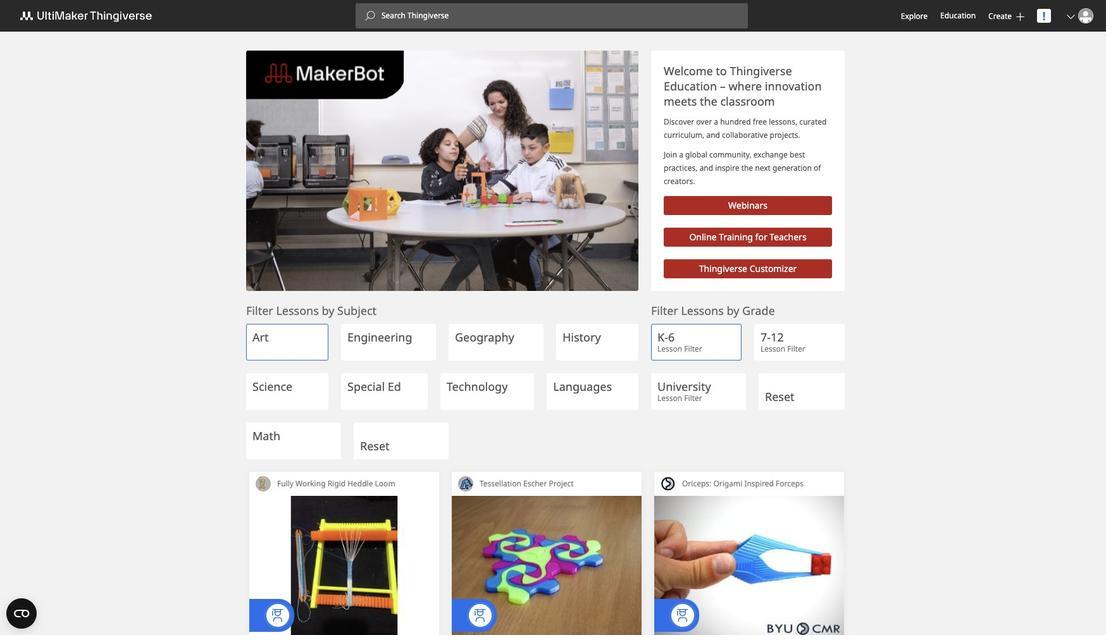 Task type: describe. For each thing, give the bounding box(es) containing it.
lessons for grade
[[681, 303, 724, 318]]

join
[[664, 149, 677, 160]]

to
[[716, 63, 727, 78]]

languages
[[553, 379, 612, 394]]

heddle
[[348, 478, 373, 489]]

university lesson filter
[[658, 379, 711, 404]]

makerbot logo image
[[13, 8, 167, 23]]

webinars
[[728, 199, 768, 211]]

welcome to thingiverse education – where innovation meets the classroom
[[664, 63, 822, 109]]

thingiverse customizer link
[[664, 259, 832, 278]]

tessellation
[[480, 478, 521, 489]]

lesson inside university lesson filter
[[658, 393, 682, 404]]

the inside "welcome to thingiverse education – where innovation meets the classroom"
[[700, 94, 717, 109]]

a inside join a global community, exchange best practices, and inspire the next generation of creators.
[[679, 149, 683, 160]]

online training for teachers
[[689, 231, 807, 243]]

filter inside 7-12 lesson filter
[[787, 344, 805, 354]]

loom
[[375, 478, 395, 489]]

k-6 lesson filter
[[658, 330, 702, 354]]

make card image for project
[[452, 496, 642, 635]]

discover
[[664, 116, 694, 127]]

fully working rigid heddle loom link
[[271, 472, 439, 496]]

free
[[753, 116, 767, 127]]

online training for teachers link
[[664, 228, 832, 247]]

education link
[[940, 9, 976, 23]]

discover over a hundred free lessons, curated curriculum, and collaborative projects.
[[664, 116, 827, 140]]

–
[[720, 78, 726, 94]]

!
[[1043, 8, 1046, 23]]

lessons,
[[769, 116, 798, 127]]

practices,
[[664, 163, 698, 173]]

1 horizontal spatial reset
[[765, 389, 795, 404]]

make card image for rigid
[[249, 496, 439, 635]]

customizer
[[750, 263, 797, 275]]

lessons for subject
[[276, 303, 319, 318]]

exchange
[[754, 149, 788, 160]]

7-
[[761, 330, 771, 345]]

art
[[253, 330, 269, 345]]

6
[[668, 330, 675, 345]]

education inside "welcome to thingiverse education – where innovation meets the classroom"
[[664, 78, 717, 94]]

filter lessons by grade
[[651, 303, 775, 318]]

math reset
[[253, 428, 390, 454]]

search control image
[[365, 11, 375, 21]]

oriceps: origami inspired forceps
[[682, 478, 804, 489]]

the inside join a global community, exchange best practices, and inspire the next generation of creators.
[[741, 163, 753, 173]]

by for subject
[[322, 303, 334, 318]]

generation
[[773, 163, 812, 173]]

filter lessons by subject
[[246, 303, 377, 318]]

over
[[696, 116, 712, 127]]

thingiverse customizer
[[699, 263, 797, 275]]

inspire
[[715, 163, 739, 173]]

tessellation escher project link
[[473, 472, 642, 496]]

community,
[[709, 149, 752, 160]]

by for grade
[[727, 303, 739, 318]]

forceps
[[776, 478, 804, 489]]

curriculum,
[[664, 130, 705, 140]]

inspired
[[744, 478, 774, 489]]

ed
[[388, 379, 401, 394]]

welcome
[[664, 63, 713, 78]]

plusicon image
[[1016, 12, 1025, 21]]

12
[[771, 330, 784, 345]]

geography
[[455, 330, 514, 345]]

best
[[790, 149, 805, 160]]

meets
[[664, 94, 697, 109]]

! link
[[1037, 8, 1051, 23]]

projects.
[[770, 130, 800, 140]]

avatar image for fully working rigid heddle loom
[[256, 477, 271, 492]]

curated
[[799, 116, 827, 127]]

avatar image for tessellation escher project
[[458, 477, 473, 492]]



Task type: locate. For each thing, give the bounding box(es) containing it.
lesson for k-
[[658, 344, 682, 354]]

create button
[[989, 10, 1025, 21]]

reset
[[765, 389, 795, 404], [360, 439, 390, 454]]

education left create on the right of the page
[[940, 10, 976, 21]]

1 vertical spatial a
[[679, 149, 683, 160]]

the left "–"
[[700, 94, 717, 109]]

collaborative
[[722, 130, 768, 140]]

thingiverse down 'training'
[[699, 263, 747, 275]]

and down over
[[707, 130, 720, 140]]

online
[[689, 231, 717, 243]]

2 lessons from the left
[[681, 303, 724, 318]]

special ed
[[347, 379, 401, 394]]

the
[[700, 94, 717, 109], [741, 163, 753, 173]]

7-12 lesson filter
[[761, 330, 805, 354]]

lesson
[[658, 344, 682, 354], [761, 344, 785, 354], [658, 393, 682, 404]]

a
[[714, 116, 718, 127], [679, 149, 683, 160]]

lesson for 7-
[[761, 344, 785, 354]]

and down global
[[700, 163, 713, 173]]

classroom
[[720, 94, 775, 109]]

0 vertical spatial thingiverse
[[730, 63, 792, 78]]

lesson inside k-6 lesson filter
[[658, 344, 682, 354]]

lesson up university
[[658, 344, 682, 354]]

make card image for inspired
[[654, 496, 844, 635]]

teachers
[[770, 231, 807, 243]]

lesson down k-6 lesson filter
[[658, 393, 682, 404]]

working
[[296, 478, 326, 489]]

0 horizontal spatial lessons
[[276, 303, 319, 318]]

webinars link
[[664, 196, 832, 215]]

training
[[719, 231, 753, 243]]

filter up k-
[[651, 303, 678, 318]]

fully working rigid heddle loom
[[277, 478, 395, 489]]

lessons
[[276, 303, 319, 318], [681, 303, 724, 318]]

avatar image left tessellation at the left of the page
[[458, 477, 473, 492]]

university
[[658, 379, 711, 394]]

and inside join a global community, exchange best practices, and inspire the next generation of creators.
[[700, 163, 713, 173]]

0 vertical spatial a
[[714, 116, 718, 127]]

filter down k-6 lesson filter
[[684, 393, 702, 404]]

1 horizontal spatial the
[[741, 163, 753, 173]]

filter inside k-6 lesson filter
[[684, 344, 702, 354]]

by
[[322, 303, 334, 318], [727, 303, 739, 318]]

fully
[[277, 478, 294, 489]]

1 lessons from the left
[[276, 303, 319, 318]]

2 horizontal spatial make card image
[[654, 496, 844, 635]]

0 horizontal spatial by
[[322, 303, 334, 318]]

2 make card image from the left
[[452, 496, 642, 635]]

oriceps: origami inspired forceps link
[[676, 472, 844, 496]]

explore
[[901, 10, 928, 21]]

0 horizontal spatial education
[[664, 78, 717, 94]]

3 make card image from the left
[[654, 496, 844, 635]]

by left subject at the left of the page
[[322, 303, 334, 318]]

education
[[940, 10, 976, 21], [664, 78, 717, 94]]

filter right 6
[[684, 344, 702, 354]]

0 horizontal spatial reset
[[360, 439, 390, 454]]

lessons left subject at the left of the page
[[276, 303, 319, 318]]

by left grade
[[727, 303, 739, 318]]

create
[[989, 10, 1012, 21]]

0 horizontal spatial a
[[679, 149, 683, 160]]

1 horizontal spatial make card image
[[452, 496, 642, 635]]

1 horizontal spatial lessons
[[681, 303, 724, 318]]

avatar image left fully on the left of the page
[[256, 477, 271, 492]]

and inside discover over a hundred free lessons, curated curriculum, and collaborative projects.
[[707, 130, 720, 140]]

2 by from the left
[[727, 303, 739, 318]]

0 horizontal spatial make card image
[[249, 496, 439, 635]]

0 vertical spatial the
[[700, 94, 717, 109]]

a right join
[[679, 149, 683, 160]]

avatar image right !
[[1078, 8, 1094, 23]]

avatar image left oriceps:
[[661, 477, 676, 492]]

thingiverse inside "welcome to thingiverse education – where innovation meets the classroom"
[[730, 63, 792, 78]]

grade
[[742, 303, 775, 318]]

join a global community, exchange best practices, and inspire the next generation of creators.
[[664, 149, 821, 187]]

global
[[685, 149, 707, 160]]

filter
[[246, 303, 273, 318], [651, 303, 678, 318], [684, 344, 702, 354], [787, 344, 805, 354], [684, 393, 702, 404]]

1 vertical spatial reset
[[360, 439, 390, 454]]

1 vertical spatial and
[[700, 163, 713, 173]]

special
[[347, 379, 385, 394]]

1 vertical spatial the
[[741, 163, 753, 173]]

lesson down grade
[[761, 344, 785, 354]]

0 vertical spatial education
[[940, 10, 976, 21]]

a right over
[[714, 116, 718, 127]]

and
[[707, 130, 720, 140], [700, 163, 713, 173]]

filter inside university lesson filter
[[684, 393, 702, 404]]

make card image
[[249, 496, 439, 635], [452, 496, 642, 635], [654, 496, 844, 635]]

creators.
[[664, 176, 695, 187]]

1 horizontal spatial education
[[940, 10, 976, 21]]

history
[[563, 330, 601, 345]]

lessons up k-6 lesson filter
[[681, 303, 724, 318]]

reset inside math reset
[[360, 439, 390, 454]]

0 vertical spatial reset
[[765, 389, 795, 404]]

of
[[814, 163, 821, 173]]

open widget image
[[6, 599, 37, 629]]

0 vertical spatial and
[[707, 130, 720, 140]]

hundred
[[720, 116, 751, 127]]

reset down 7-12 lesson filter
[[765, 389, 795, 404]]

science
[[253, 379, 293, 394]]

avatar image for oriceps: origami inspired forceps
[[661, 477, 676, 492]]

1 vertical spatial education
[[664, 78, 717, 94]]

escher
[[523, 478, 547, 489]]

1 horizontal spatial a
[[714, 116, 718, 127]]

1 by from the left
[[322, 303, 334, 318]]

engineering
[[347, 330, 412, 345]]

thingiverse up classroom in the right of the page
[[730, 63, 792, 78]]

k-
[[658, 330, 668, 345]]

1 horizontal spatial by
[[727, 303, 739, 318]]

filter right the 12
[[787, 344, 805, 354]]

a inside discover over a hundred free lessons, curated curriculum, and collaborative projects.
[[714, 116, 718, 127]]

education left "–"
[[664, 78, 717, 94]]

math
[[253, 428, 280, 444]]

innovation
[[765, 78, 822, 94]]

0 horizontal spatial the
[[700, 94, 717, 109]]

1 vertical spatial thingiverse
[[699, 263, 747, 275]]

where
[[729, 78, 762, 94]]

reset up 'loom'
[[360, 439, 390, 454]]

subject
[[337, 303, 377, 318]]

lesson inside 7-12 lesson filter
[[761, 344, 785, 354]]

tessellation escher project
[[480, 478, 574, 489]]

the left next
[[741, 163, 753, 173]]

for
[[755, 231, 767, 243]]

technology
[[447, 379, 508, 394]]

Search Thingiverse text field
[[375, 11, 748, 21]]

thingiverse
[[730, 63, 792, 78], [699, 263, 747, 275]]

rigid
[[328, 478, 346, 489]]

origami
[[713, 478, 742, 489]]

explore button
[[901, 10, 928, 21]]

filter up art
[[246, 303, 273, 318]]

next
[[755, 163, 771, 173]]

project
[[549, 478, 574, 489]]

1 make card image from the left
[[249, 496, 439, 635]]

oriceps:
[[682, 478, 711, 489]]

avatar image
[[1078, 8, 1094, 23], [256, 477, 271, 492], [458, 477, 473, 492], [661, 477, 676, 492]]



Task type: vqa. For each thing, say whether or not it's contained in the screenshot.
Lesson
yes



